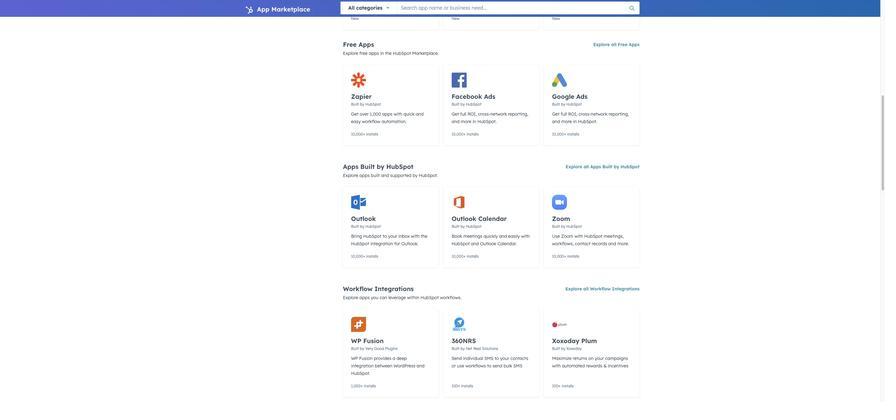Task type: vqa. For each thing, say whether or not it's contained in the screenshot.
Skip
no



Task type: locate. For each thing, give the bounding box(es) containing it.
0 horizontal spatial network
[[491, 111, 507, 117]]

0 horizontal spatial sms
[[485, 356, 494, 361]]

workflow integrations
[[343, 285, 414, 293]]

2 wp from the top
[[351, 356, 358, 361]]

customer
[[570, 0, 589, 1]]

2 more from the left
[[562, 119, 572, 124]]

xoxoday up maximize
[[552, 337, 580, 345]]

0 horizontal spatial to
[[383, 233, 387, 239]]

1 100 + installs from the left
[[452, 384, 474, 388]]

more for facebook
[[461, 119, 472, 124]]

1 horizontal spatial get full roi, cross-network reporting, and more in hubspot.
[[552, 111, 629, 124]]

2 get full roi, cross-network reporting, and more in hubspot. from the left
[[552, 111, 629, 124]]

roi, down google ads built by hubspot
[[568, 111, 578, 117]]

1 reporting, from the left
[[508, 111, 529, 117]]

in down facebook ads built by hubspot
[[473, 119, 477, 124]]

to up send
[[495, 356, 499, 361]]

hubspot.
[[478, 119, 497, 124], [578, 119, 597, 124], [419, 173, 438, 178], [351, 371, 370, 376]]

0 vertical spatial integration
[[371, 241, 393, 247]]

ads right google
[[577, 93, 588, 100]]

2 vertical spatial to
[[487, 363, 492, 369]]

built inside zapier built by hubspot
[[351, 102, 359, 107]]

with for outlook calendar
[[521, 233, 530, 239]]

0 vertical spatial fusion
[[363, 337, 384, 345]]

100 + installs for plum
[[552, 384, 574, 388]]

0 vertical spatial xoxoday
[[552, 337, 580, 345]]

with inside maximize returns on your campaigns with automated rewards & incentives
[[552, 363, 561, 369]]

to left inbox
[[383, 233, 387, 239]]

all categories button
[[341, 2, 397, 14]]

2 reporting, from the left
[[609, 111, 629, 117]]

2 roi, from the left
[[568, 111, 578, 117]]

outlook inside outlook built by hubspot
[[351, 215, 376, 223]]

1 full from the left
[[461, 111, 467, 117]]

1 vertical spatial sms
[[514, 363, 523, 369]]

apps up automation.
[[382, 111, 393, 117]]

app marketplace
[[257, 5, 310, 13]]

your up for at the bottom left of page
[[388, 233, 398, 239]]

outlook for built
[[351, 215, 376, 223]]

with for xoxoday plum
[[552, 363, 561, 369]]

by
[[360, 102, 365, 107], [461, 102, 465, 107], [561, 102, 566, 107], [377, 163, 385, 170], [614, 164, 620, 170], [413, 173, 418, 178], [360, 224, 365, 229], [461, 224, 465, 229], [561, 224, 566, 229], [360, 346, 365, 351], [461, 346, 465, 351], [561, 346, 566, 351]]

your
[[578, 3, 587, 9], [388, 233, 398, 239], [500, 356, 510, 361], [595, 356, 604, 361]]

and right wordpress
[[417, 363, 425, 369]]

0 horizontal spatial more
[[461, 119, 472, 124]]

hubspot. down google ads built by hubspot
[[578, 119, 597, 124]]

1 vertical spatial wp
[[351, 356, 358, 361]]

10,000 + installs for zoom
[[552, 254, 580, 259]]

get down google
[[552, 111, 560, 117]]

100 + installs down "use"
[[452, 384, 474, 388]]

1 100 from the left
[[452, 384, 458, 388]]

+ for outlook
[[363, 254, 365, 259]]

your inside send individual sms to your contacts or use workflows to send bulk sms
[[500, 356, 510, 361]]

explore all free apps
[[594, 42, 640, 47]]

built
[[371, 173, 380, 178]]

and inside get over 1,000 apps with quick and easy workflow automation.
[[416, 111, 424, 117]]

hubspot inside google ads built by hubspot
[[567, 102, 582, 107]]

1 horizontal spatial cross-
[[579, 111, 591, 117]]

2 cross- from the left
[[579, 111, 591, 117]]

10,000 for outlook
[[351, 254, 363, 259]]

new
[[351, 16, 359, 21], [452, 16, 460, 21], [552, 16, 560, 21]]

installs for zoom
[[568, 254, 580, 259]]

in down google ads built by hubspot
[[573, 119, 577, 124]]

and down meetings
[[471, 241, 479, 247]]

1 horizontal spatial workflow
[[590, 286, 611, 292]]

0 horizontal spatial full
[[461, 111, 467, 117]]

1 horizontal spatial more
[[562, 119, 572, 124]]

very
[[366, 346, 373, 351]]

0 horizontal spatial new
[[351, 16, 359, 21]]

the right inbox
[[421, 233, 428, 239]]

get full roi, cross-network reporting, and more in hubspot. down google ads built by hubspot
[[552, 111, 629, 124]]

solutions
[[482, 346, 498, 351]]

more
[[461, 119, 472, 124], [562, 119, 572, 124]]

integration
[[371, 241, 393, 247], [351, 363, 374, 369]]

reporting, for facebook ads
[[508, 111, 529, 117]]

integration inside wp fusion provides a deep integration between wordpress and hubspot.
[[351, 363, 374, 369]]

0 horizontal spatial 1,000
[[351, 384, 361, 388]]

network for google ads
[[591, 111, 608, 117]]

workflows
[[466, 363, 486, 369]]

1 roi, from the left
[[468, 111, 477, 117]]

wp inside wp fusion built by very good plugins
[[351, 337, 362, 345]]

supported
[[390, 173, 412, 178]]

campaigns
[[606, 356, 628, 361]]

0 vertical spatial zoom
[[552, 215, 570, 223]]

by inside facebook ads built by hubspot
[[461, 102, 465, 107]]

all for xoxoday plum
[[584, 286, 589, 292]]

1,000 inside get over 1,000 apps with quick and easy workflow automation.
[[370, 111, 381, 117]]

outlook inside outlook calendar built by hubspot
[[452, 215, 477, 223]]

cross- down facebook ads built by hubspot
[[478, 111, 491, 117]]

0 horizontal spatial roi,
[[468, 111, 477, 117]]

0 vertical spatial sms
[[485, 356, 494, 361]]

1 horizontal spatial to
[[487, 363, 492, 369]]

with down maximize
[[552, 363, 561, 369]]

installs for wp fusion
[[364, 384, 376, 388]]

with up outlook.
[[411, 233, 420, 239]]

100 for 360nrs
[[452, 384, 458, 388]]

3 get from the left
[[552, 111, 560, 117]]

100
[[452, 384, 458, 388], [552, 384, 559, 388]]

0 vertical spatial wp
[[351, 337, 362, 345]]

all
[[349, 5, 355, 11]]

outlook down the "quickly"
[[480, 241, 497, 247]]

fusion
[[363, 337, 384, 345], [359, 356, 373, 361]]

maximize
[[552, 356, 572, 361]]

with inside bring hubspot to your inbox with the hubspot integration for outlook.
[[411, 233, 420, 239]]

outlook up bring
[[351, 215, 376, 223]]

fusion for good
[[363, 337, 384, 345]]

to inside bring hubspot to your inbox with the hubspot integration for outlook.
[[383, 233, 387, 239]]

deals,
[[372, 0, 385, 1]]

100 down maximize
[[552, 384, 559, 388]]

2 get from the left
[[452, 111, 459, 117]]

100 + installs down the automated
[[552, 384, 574, 388]]

and right quick
[[416, 111, 424, 117]]

1 vertical spatial all
[[584, 164, 589, 170]]

built inside outlook built by hubspot
[[351, 224, 359, 229]]

2 horizontal spatial to
[[495, 356, 499, 361]]

zoom up use
[[552, 215, 570, 223]]

in for google ads
[[573, 119, 577, 124]]

3 new from the left
[[552, 16, 560, 21]]

hubspot. right supported
[[419, 173, 438, 178]]

outlook inside book meetings quickly and easily with hubspot and outlook calendar.
[[480, 241, 497, 247]]

1 get full roi, cross-network reporting, and more in hubspot. from the left
[[452, 111, 529, 124]]

2 network from the left
[[591, 111, 608, 117]]

fusion inside wp fusion provides a deep integration between wordpress and hubspot.
[[359, 356, 373, 361]]

roi,
[[468, 111, 477, 117], [568, 111, 578, 117]]

0 horizontal spatial outlook
[[351, 215, 376, 223]]

get inside get over 1,000 apps with quick and easy workflow automation.
[[351, 111, 359, 117]]

roi, down facebook ads built by hubspot
[[468, 111, 477, 117]]

1 vertical spatial zoom
[[561, 233, 574, 239]]

book
[[452, 233, 462, 239]]

2 horizontal spatial get
[[552, 111, 560, 117]]

full down facebook ads built by hubspot
[[461, 111, 467, 117]]

ads right facebook
[[484, 93, 496, 100]]

bring
[[351, 233, 362, 239]]

get over 1,000 apps with quick and easy workflow automation.
[[351, 111, 424, 124]]

use
[[552, 233, 560, 239]]

hubspot inside facebook ads built by hubspot
[[466, 102, 482, 107]]

2 horizontal spatial new
[[552, 16, 560, 21]]

with up contact
[[575, 233, 583, 239]]

fusion for integration
[[359, 356, 373, 361]]

with right easily
[[521, 233, 530, 239]]

outlook
[[351, 215, 376, 223], [452, 215, 477, 223], [480, 241, 497, 247]]

by inside zoom built by hubspot
[[561, 224, 566, 229]]

roi, for google
[[568, 111, 578, 117]]

bring hubspot to your inbox with the hubspot integration for outlook.
[[351, 233, 428, 247]]

maximize returns on your campaigns with automated rewards & incentives
[[552, 356, 629, 369]]

100 + installs for built
[[452, 384, 474, 388]]

100 for xoxoday
[[552, 384, 559, 388]]

100 down or
[[452, 384, 458, 388]]

built inside 360nrs built by net real solutions
[[452, 346, 460, 351]]

0 horizontal spatial the
[[385, 50, 392, 56]]

built inside facebook ads built by hubspot
[[452, 102, 460, 107]]

and up partner!
[[407, 0, 415, 1]]

10,000 + installs for outlook
[[351, 254, 378, 259]]

xoxoday
[[552, 337, 580, 345], [567, 346, 582, 351]]

+ for facebook ads
[[464, 132, 466, 137]]

and inside wp fusion provides a deep integration between wordpress and hubspot.
[[417, 363, 425, 369]]

1 new from the left
[[351, 16, 359, 21]]

1 horizontal spatial network
[[591, 111, 608, 117]]

2 vertical spatial all
[[584, 286, 589, 292]]

wp
[[351, 337, 362, 345], [351, 356, 358, 361]]

1 get from the left
[[351, 111, 359, 117]]

1 horizontal spatial reporting,
[[609, 111, 629, 117]]

1 wp from the top
[[351, 337, 362, 345]]

1 cross- from the left
[[478, 111, 491, 117]]

0 horizontal spatial get full roi, cross-network reporting, and more in hubspot.
[[452, 111, 529, 124]]

hubspot inside outlook built by hubspot
[[366, 224, 381, 229]]

get up the 'easy'
[[351, 111, 359, 117]]

1 vertical spatial integration
[[351, 363, 374, 369]]

by inside google ads built by hubspot
[[561, 102, 566, 107]]

1 horizontal spatial roi,
[[568, 111, 578, 117]]

into
[[569, 3, 577, 9]]

hubspot. up 1,000 + installs
[[351, 371, 370, 376]]

to left send
[[487, 363, 492, 369]]

ads for facebook ads
[[484, 93, 496, 100]]

1 horizontal spatial 100
[[552, 384, 559, 388]]

explore for explore all free apps
[[594, 42, 610, 47]]

1 horizontal spatial 1,000
[[370, 111, 381, 117]]

records
[[592, 241, 607, 247]]

1 horizontal spatial 100 + installs
[[552, 384, 574, 388]]

10,000 for facebook ads
[[452, 132, 464, 137]]

your up bulk
[[500, 356, 510, 361]]

and down facebook
[[452, 119, 460, 124]]

apps
[[359, 40, 374, 48], [629, 42, 640, 47], [343, 163, 359, 170], [591, 164, 601, 170]]

by inside zapier built by hubspot
[[360, 102, 365, 107]]

a
[[393, 356, 396, 361]]

+ for 360nrs
[[458, 384, 460, 388]]

your right "on"
[[595, 356, 604, 361]]

installs for google ads
[[568, 132, 580, 137]]

full
[[461, 111, 467, 117], [561, 111, 567, 117]]

built
[[351, 102, 359, 107], [452, 102, 460, 107], [552, 102, 560, 107], [361, 163, 375, 170], [603, 164, 613, 170], [351, 224, 359, 229], [452, 224, 460, 229], [552, 224, 560, 229], [351, 346, 359, 351], [452, 346, 460, 351], [552, 346, 560, 351]]

wp fusion provides a deep integration between wordpress and hubspot.
[[351, 356, 425, 376]]

xoxoday up the returns
[[567, 346, 582, 351]]

explore apps you can leverage within hubspot workflows.
[[343, 295, 462, 301]]

0 horizontal spatial 100
[[452, 384, 458, 388]]

0 horizontal spatial reporting,
[[508, 111, 529, 117]]

more for google
[[562, 119, 572, 124]]

installs for outlook calendar
[[467, 254, 479, 259]]

0 horizontal spatial in
[[380, 50, 384, 56]]

or
[[452, 363, 456, 369]]

with inside book meetings quickly and easily with hubspot and outlook calendar.
[[521, 233, 530, 239]]

deep
[[397, 356, 407, 361]]

duplicate deals, contacts, and tickets. your time-saving partner!
[[351, 0, 422, 9]]

network
[[491, 111, 507, 117], [591, 111, 608, 117]]

0 horizontal spatial cross-
[[478, 111, 491, 117]]

zoom up workflows,
[[561, 233, 574, 239]]

2 horizontal spatial outlook
[[480, 241, 497, 247]]

meetings
[[464, 233, 483, 239]]

with
[[394, 111, 403, 117], [411, 233, 420, 239], [521, 233, 530, 239], [575, 233, 583, 239], [552, 363, 561, 369]]

1 horizontal spatial new
[[452, 16, 460, 21]]

1 horizontal spatial full
[[561, 111, 567, 117]]

0 vertical spatial to
[[383, 233, 387, 239]]

installs for zapier
[[366, 132, 378, 137]]

and down the meetings,
[[609, 241, 617, 247]]

outlook built by hubspot
[[351, 215, 381, 229]]

the right the free
[[385, 50, 392, 56]]

ads for google ads
[[577, 93, 588, 100]]

1 more from the left
[[461, 119, 472, 124]]

all
[[612, 42, 617, 47], [584, 164, 589, 170], [584, 286, 589, 292]]

1 horizontal spatial get
[[452, 111, 459, 117]]

ads inside facebook ads built by hubspot
[[484, 93, 496, 100]]

2 full from the left
[[561, 111, 567, 117]]

get down facebook
[[452, 111, 459, 117]]

zoom inside use zoom with hubspot meetings, workflows, contact records and more.
[[561, 233, 574, 239]]

built inside google ads built by hubspot
[[552, 102, 560, 107]]

for
[[394, 241, 400, 247]]

hubspot. inside wp fusion provides a deep integration between wordpress and hubspot.
[[351, 371, 370, 376]]

get full roi, cross-network reporting, and more in hubspot. down facebook ads built by hubspot
[[452, 111, 529, 124]]

outlook.
[[402, 241, 419, 247]]

fusion inside wp fusion built by very good plugins
[[363, 337, 384, 345]]

by inside the xoxoday plum built by xoxoday
[[561, 346, 566, 351]]

1 horizontal spatial outlook
[[452, 215, 477, 223]]

outlook up the book at the right of the page
[[452, 215, 477, 223]]

1 vertical spatial 1,000
[[351, 384, 361, 388]]

ads inside google ads built by hubspot
[[577, 93, 588, 100]]

0 horizontal spatial get
[[351, 111, 359, 117]]

0 horizontal spatial ads
[[484, 93, 496, 100]]

0 vertical spatial all
[[612, 42, 617, 47]]

hubspot
[[393, 50, 411, 56], [366, 102, 381, 107], [466, 102, 482, 107], [567, 102, 582, 107], [387, 163, 414, 170], [621, 164, 640, 170], [366, 224, 381, 229], [466, 224, 482, 229], [567, 224, 582, 229], [363, 233, 382, 239], [585, 233, 603, 239], [351, 241, 369, 247], [452, 241, 470, 247], [421, 295, 439, 301]]

explore for explore all workflow integrations
[[566, 286, 582, 292]]

the inside bring hubspot to your inbox with the hubspot integration for outlook.
[[421, 233, 428, 239]]

2 100 + installs from the left
[[552, 384, 574, 388]]

in
[[380, 50, 384, 56], [473, 119, 477, 124], [573, 119, 577, 124]]

integration down very in the bottom of the page
[[351, 363, 374, 369]]

+
[[363, 132, 365, 137], [464, 132, 466, 137], [564, 132, 566, 137], [363, 254, 365, 259], [464, 254, 466, 259], [564, 254, 566, 259], [361, 384, 363, 388], [458, 384, 460, 388], [559, 384, 561, 388]]

contacts,
[[386, 0, 406, 1]]

your down customer
[[578, 3, 587, 9]]

1 horizontal spatial the
[[421, 233, 428, 239]]

10,000 + installs for zapier
[[351, 132, 378, 137]]

hubspot. down facebook ads built by hubspot
[[478, 119, 497, 124]]

with up automation.
[[394, 111, 403, 117]]

cross- down google ads built by hubspot
[[579, 111, 591, 117]]

workflow
[[343, 285, 373, 293], [590, 286, 611, 292]]

10,000 + installs
[[351, 132, 378, 137], [452, 132, 479, 137], [552, 132, 580, 137], [351, 254, 378, 259], [452, 254, 479, 259], [552, 254, 580, 259]]

apps left the built
[[360, 173, 370, 178]]

workflows.
[[440, 295, 462, 301]]

1 network from the left
[[491, 111, 507, 117]]

in right the free
[[380, 50, 384, 56]]

1 horizontal spatial integrations
[[612, 286, 640, 292]]

2 100 from the left
[[552, 384, 559, 388]]

in for facebook ads
[[473, 119, 477, 124]]

installs for facebook ads
[[467, 132, 479, 137]]

fusion up very in the bottom of the page
[[363, 337, 384, 345]]

tickets.
[[351, 3, 367, 9]]

&
[[604, 363, 607, 369]]

full down google ads built by hubspot
[[561, 111, 567, 117]]

2 horizontal spatial in
[[573, 119, 577, 124]]

1 horizontal spatial ads
[[577, 93, 588, 100]]

sms down solutions at the right of the page
[[485, 356, 494, 361]]

2 ads from the left
[[577, 93, 588, 100]]

more down google ads built by hubspot
[[562, 119, 572, 124]]

fusion down very in the bottom of the page
[[359, 356, 373, 361]]

0 vertical spatial 1,000
[[370, 111, 381, 117]]

2 new from the left
[[452, 16, 460, 21]]

1 horizontal spatial in
[[473, 119, 477, 124]]

sms down contacts
[[514, 363, 523, 369]]

1 ads from the left
[[484, 93, 496, 100]]

more down facebook ads built by hubspot
[[461, 119, 472, 124]]

1 vertical spatial fusion
[[359, 356, 373, 361]]

wp inside wp fusion provides a deep integration between wordpress and hubspot.
[[351, 356, 358, 361]]

1 vertical spatial the
[[421, 233, 428, 239]]

integration left for at the bottom left of page
[[371, 241, 393, 247]]

and
[[407, 0, 415, 1], [416, 111, 424, 117], [452, 119, 460, 124], [552, 119, 560, 124], [381, 173, 389, 178], [499, 233, 507, 239], [471, 241, 479, 247], [609, 241, 617, 247], [417, 363, 425, 369]]

0 horizontal spatial 100 + installs
[[452, 384, 474, 388]]



Task type: describe. For each thing, give the bounding box(es) containing it.
on
[[589, 356, 594, 361]]

wp for wp fusion built by very good plugins
[[351, 337, 362, 345]]

automation.
[[382, 119, 407, 124]]

free
[[360, 50, 368, 56]]

network for facebook ads
[[491, 111, 507, 117]]

conversations
[[591, 0, 619, 1]]

calendar.
[[498, 241, 517, 247]]

roi, for facebook
[[468, 111, 477, 117]]

send
[[452, 356, 462, 361]]

wp for wp fusion provides a deep integration between wordpress and hubspot.
[[351, 356, 358, 361]]

new for capture customer conversations directly into your crm
[[552, 16, 560, 21]]

and down google ads built by hubspot
[[552, 119, 560, 124]]

reporting, for google ads
[[609, 111, 629, 117]]

by inside 360nrs built by net real solutions
[[461, 346, 465, 351]]

time-
[[378, 3, 390, 9]]

+ for wp fusion
[[361, 384, 363, 388]]

real
[[474, 346, 481, 351]]

360nrs built by net real solutions
[[452, 337, 498, 351]]

+ for zoom
[[564, 254, 566, 259]]

categories
[[356, 5, 383, 11]]

meetings,
[[604, 233, 624, 239]]

0 horizontal spatial free
[[343, 40, 357, 48]]

app
[[257, 5, 270, 13]]

by inside wp fusion built by very good plugins
[[360, 346, 365, 351]]

hubspot. for google ads
[[578, 119, 597, 124]]

contacts
[[511, 356, 529, 361]]

by inside outlook calendar built by hubspot
[[461, 224, 465, 229]]

use
[[457, 363, 464, 369]]

all for google ads
[[612, 42, 617, 47]]

capture
[[552, 0, 569, 1]]

hubspot. for facebook ads
[[478, 119, 497, 124]]

book meetings quickly and easily with hubspot and outlook calendar.
[[452, 233, 530, 247]]

your inside maximize returns on your campaigns with automated rewards & incentives
[[595, 356, 604, 361]]

integration inside bring hubspot to your inbox with the hubspot integration for outlook.
[[371, 241, 393, 247]]

built inside outlook calendar built by hubspot
[[452, 224, 460, 229]]

10,000 for google ads
[[552, 132, 564, 137]]

outlook for calendar
[[452, 215, 477, 223]]

capture customer conversations directly into your crm
[[552, 0, 619, 9]]

hubspot inside book meetings quickly and easily with hubspot and outlook calendar.
[[452, 241, 470, 247]]

+ for xoxoday plum
[[559, 384, 561, 388]]

rewards
[[586, 363, 603, 369]]

duplicate
[[351, 0, 371, 1]]

apps built by hubspot
[[343, 163, 414, 170]]

explore all workflow integrations
[[566, 286, 640, 292]]

1 vertical spatial to
[[495, 356, 499, 361]]

zapier
[[351, 93, 372, 100]]

saving
[[390, 3, 404, 9]]

between
[[375, 363, 393, 369]]

all categories
[[349, 5, 383, 11]]

installs for outlook
[[366, 254, 378, 259]]

partner!
[[405, 3, 422, 9]]

contact
[[575, 241, 591, 247]]

calendar
[[479, 215, 507, 223]]

with inside get over 1,000 apps with quick and easy workflow automation.
[[394, 111, 403, 117]]

new for duplicate deals, contacts, and tickets. your time-saving partner!
[[351, 16, 359, 21]]

automated
[[562, 363, 585, 369]]

wp fusion built by very good plugins
[[351, 337, 398, 351]]

plum
[[582, 337, 597, 345]]

built inside wp fusion built by very good plugins
[[351, 346, 359, 351]]

wordpress
[[394, 363, 416, 369]]

facebook ads built by hubspot
[[452, 93, 496, 107]]

1 vertical spatial xoxoday
[[567, 346, 582, 351]]

hubspot inside outlook calendar built by hubspot
[[466, 224, 482, 229]]

10,000 + installs for outlook calendar
[[452, 254, 479, 259]]

your inside capture customer conversations directly into your crm
[[578, 3, 587, 9]]

1 horizontal spatial free
[[618, 42, 628, 47]]

explore for explore apps you can leverage within hubspot workflows.
[[343, 295, 358, 301]]

with inside use zoom with hubspot meetings, workflows, contact records and more.
[[575, 233, 583, 239]]

explore for explore apps built and supported by hubspot.
[[343, 173, 358, 178]]

apps right the free
[[369, 50, 379, 56]]

360nrs
[[452, 337, 476, 345]]

and up calendar.
[[499, 233, 507, 239]]

incentives
[[608, 363, 629, 369]]

explore for explore all apps built by hubspot
[[566, 164, 583, 170]]

installs for xoxoday plum
[[562, 384, 574, 388]]

hubspot inside use zoom with hubspot meetings, workflows, contact records and more.
[[585, 233, 603, 239]]

easy
[[351, 119, 361, 124]]

apps inside get over 1,000 apps with quick and easy workflow automation.
[[382, 111, 393, 117]]

0 horizontal spatial integrations
[[375, 285, 414, 293]]

10,000 + installs for google ads
[[552, 132, 580, 137]]

workflows,
[[552, 241, 574, 247]]

get full roi, cross-network reporting, and more in hubspot. for facebook ads
[[452, 111, 529, 124]]

10,000 for zapier
[[351, 132, 363, 137]]

1,000 + installs
[[351, 384, 376, 388]]

cross- for google
[[579, 111, 591, 117]]

free apps
[[343, 40, 374, 48]]

google
[[552, 93, 575, 100]]

installs for 360nrs
[[461, 384, 474, 388]]

+ for zapier
[[363, 132, 365, 137]]

net
[[466, 346, 473, 351]]

0 horizontal spatial workflow
[[343, 285, 373, 293]]

provides
[[374, 356, 392, 361]]

quick
[[404, 111, 415, 117]]

10,000 + installs for facebook ads
[[452, 132, 479, 137]]

send
[[493, 363, 503, 369]]

plugins
[[385, 346, 398, 351]]

full for facebook
[[461, 111, 467, 117]]

10,000 for outlook calendar
[[452, 254, 464, 259]]

inbox
[[399, 233, 410, 239]]

+ for google ads
[[564, 132, 566, 137]]

can
[[380, 295, 387, 301]]

0 vertical spatial the
[[385, 50, 392, 56]]

1 horizontal spatial sms
[[514, 363, 523, 369]]

built inside the xoxoday plum built by xoxoday
[[552, 346, 560, 351]]

by inside outlook built by hubspot
[[360, 224, 365, 229]]

zapier built by hubspot
[[351, 93, 381, 107]]

bulk
[[504, 363, 512, 369]]

10,000 for zoom
[[552, 254, 564, 259]]

workflow
[[362, 119, 381, 124]]

and right the built
[[381, 173, 389, 178]]

marketplace.
[[412, 50, 439, 56]]

with for outlook
[[411, 233, 420, 239]]

cross- for facebook
[[478, 111, 491, 117]]

google ads built by hubspot
[[552, 93, 588, 107]]

hubspot inside zapier built by hubspot
[[366, 102, 381, 107]]

you
[[371, 295, 379, 301]]

individual
[[463, 356, 483, 361]]

hubspot inside zoom built by hubspot
[[567, 224, 582, 229]]

+ for outlook calendar
[[464, 254, 466, 259]]

zoom inside zoom built by hubspot
[[552, 215, 570, 223]]

leverage
[[389, 295, 406, 301]]

quickly
[[484, 233, 498, 239]]

outlook calendar built by hubspot
[[452, 215, 507, 229]]

xoxoday plum built by xoxoday
[[552, 337, 597, 351]]

more.
[[618, 241, 629, 247]]

your
[[368, 3, 377, 9]]

zoom built by hubspot
[[552, 215, 582, 229]]

get for google
[[552, 111, 560, 117]]

explore for explore free apps in the hubspot marketplace.
[[343, 50, 358, 56]]

get for facebook
[[452, 111, 459, 117]]

and inside use zoom with hubspot meetings, workflows, contact records and more.
[[609, 241, 617, 247]]

returns
[[573, 356, 588, 361]]

built inside zoom built by hubspot
[[552, 224, 560, 229]]

Search app name or business need... search field
[[398, 2, 640, 14]]

crm
[[588, 3, 598, 9]]

full for google
[[561, 111, 567, 117]]

over
[[360, 111, 369, 117]]

get full roi, cross-network reporting, and more in hubspot. for google ads
[[552, 111, 629, 124]]

directly
[[552, 3, 568, 9]]

apps left you
[[360, 295, 370, 301]]

all for zoom
[[584, 164, 589, 170]]

new link
[[444, 0, 539, 30]]

and inside duplicate deals, contacts, and tickets. your time-saving partner!
[[407, 0, 415, 1]]

hubspot. for wp fusion
[[351, 371, 370, 376]]

get for zapier
[[351, 111, 359, 117]]

facebook
[[452, 93, 482, 100]]

within
[[407, 295, 420, 301]]

send individual sms to your contacts or use workflows to send bulk sms
[[452, 356, 529, 369]]

good
[[374, 346, 384, 351]]

explore free apps in the hubspot marketplace.
[[343, 50, 439, 56]]

your inside bring hubspot to your inbox with the hubspot integration for outlook.
[[388, 233, 398, 239]]

use zoom with hubspot meetings, workflows, contact records and more.
[[552, 233, 629, 247]]

explore apps built and supported by hubspot.
[[343, 173, 438, 178]]

marketplace
[[272, 5, 310, 13]]



